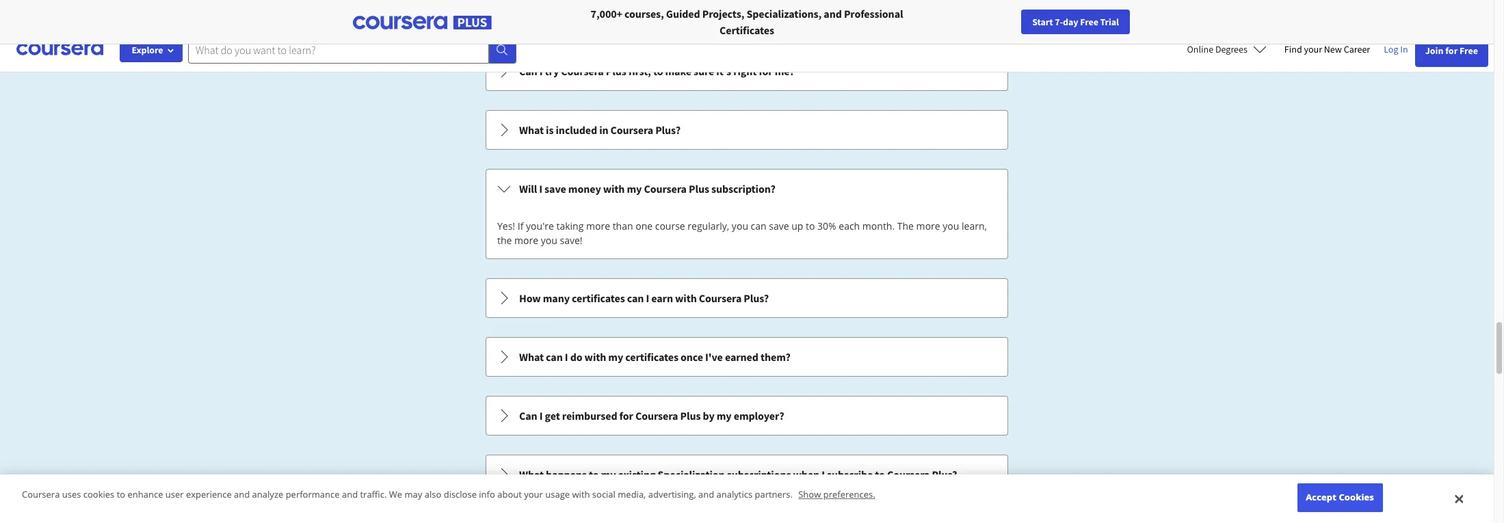 Task type: describe. For each thing, give the bounding box(es) containing it.
user
[[165, 489, 184, 501]]

new
[[1325, 43, 1343, 55]]

for inside 'dropdown button'
[[759, 64, 773, 78]]

earned
[[725, 350, 759, 364]]

join for free link
[[1416, 34, 1489, 67]]

money
[[569, 182, 601, 196]]

uses
[[62, 489, 81, 501]]

if
[[518, 220, 524, 233]]

coursera left uses
[[22, 489, 60, 501]]

analytics
[[717, 489, 753, 501]]

coursera uses cookies to enhance user experience and analyze performance and traffic. we may also disclose info about your usage with social media, advertising, and analytics partners. show preferences.
[[22, 489, 876, 501]]

specialization
[[658, 468, 725, 482]]

regularly,
[[688, 220, 730, 233]]

30%
[[818, 220, 837, 233]]

accept cookies
[[1307, 492, 1375, 504]]

certificates
[[720, 23, 775, 37]]

with inside dropdown button
[[585, 350, 607, 364]]

save inside yes! if you're taking more than one course regularly, you can save up to 30% each month. the more you learn, the more you save!
[[769, 220, 789, 233]]

trial
[[1101, 16, 1120, 28]]

governments
[[310, 7, 374, 21]]

plus inside 'dropdown button'
[[606, 64, 627, 78]]

preferences.
[[824, 489, 876, 501]]

coursera inside 'dropdown button'
[[699, 292, 742, 305]]

is
[[546, 123, 554, 137]]

online degrees button
[[1177, 34, 1278, 64]]

for inside dropdown button
[[620, 409, 634, 423]]

my right do
[[609, 350, 624, 364]]

coursera right in
[[611, 123, 654, 137]]

1 vertical spatial your
[[524, 489, 543, 501]]

when
[[794, 468, 820, 482]]

career
[[1345, 43, 1371, 55]]

show preferences. link
[[799, 489, 876, 501]]

the
[[898, 220, 914, 233]]

included
[[556, 123, 597, 137]]

may
[[405, 489, 422, 501]]

plus inside dropdown button
[[681, 409, 701, 423]]

governments link
[[290, 0, 380, 27]]

i left the get
[[540, 409, 543, 423]]

what is included in coursera plus?
[[519, 123, 681, 137]]

log in link
[[1378, 41, 1416, 57]]

taking
[[557, 220, 584, 233]]

0 horizontal spatial you
[[541, 234, 558, 247]]

join for free
[[1426, 44, 1479, 57]]

plus inside dropdown button
[[689, 182, 710, 196]]

analyze
[[252, 489, 284, 501]]

what is included in coursera plus? button
[[487, 111, 1008, 149]]

usage
[[546, 489, 570, 501]]

subscriptions
[[727, 468, 791, 482]]

save inside will i save money with my coursera plus subscription? dropdown button
[[545, 182, 566, 196]]

you're
[[526, 220, 554, 233]]

can inside yes! if you're taking more than one course regularly, you can save up to 30% each month. the more you learn, the more you save!
[[751, 220, 767, 233]]

experience
[[186, 489, 232, 501]]

what for what happens to my existing specialization subscriptions when i subscribe to coursera plus?
[[519, 468, 544, 482]]

cookies
[[83, 489, 114, 501]]

certificates inside dropdown button
[[626, 350, 679, 364]]

your inside find your new career link
[[1305, 43, 1323, 55]]

with left the social
[[572, 489, 590, 501]]

save!
[[560, 234, 583, 247]]

will
[[519, 182, 537, 196]]

0 horizontal spatial more
[[515, 234, 539, 247]]

1 horizontal spatial you
[[732, 220, 749, 233]]

with inside 'dropdown button'
[[675, 292, 697, 305]]

learn,
[[962, 220, 987, 233]]

month.
[[863, 220, 895, 233]]

2 horizontal spatial plus?
[[932, 468, 958, 482]]

professional
[[844, 7, 904, 21]]

in
[[1401, 43, 1409, 55]]

7-
[[1055, 16, 1064, 28]]

we
[[389, 489, 402, 501]]

to right "cookies"
[[117, 489, 125, 501]]

can i try coursera plus first, to make sure it's right for me?
[[519, 64, 795, 78]]

subscription?
[[712, 182, 776, 196]]

with inside dropdown button
[[603, 182, 625, 196]]

the
[[498, 234, 512, 247]]

it's
[[717, 64, 732, 78]]

accept cookies button
[[1298, 484, 1383, 513]]

yes!
[[498, 220, 515, 233]]

and inside 7,000+ courses, guided projects, specializations, and professional certificates
[[824, 7, 842, 21]]

explore button
[[120, 38, 183, 62]]

join
[[1426, 44, 1444, 57]]

earn
[[652, 292, 673, 305]]

i inside 'dropdown button'
[[540, 64, 543, 78]]

what happens to my existing specialization subscriptions when i subscribe to coursera plus?
[[519, 468, 958, 482]]

log
[[1385, 43, 1399, 55]]

coursera plus image
[[353, 16, 492, 30]]

once
[[681, 350, 703, 364]]

traffic.
[[360, 489, 387, 501]]

existing
[[618, 468, 656, 482]]

plus? inside 'dropdown button'
[[744, 292, 769, 305]]

many
[[543, 292, 570, 305]]



Task type: vqa. For each thing, say whether or not it's contained in the screenshot.
App
no



Task type: locate. For each thing, give the bounding box(es) containing it.
coursera right try
[[561, 64, 604, 78]]

also
[[425, 489, 442, 501]]

employer?
[[734, 409, 785, 423]]

2 vertical spatial plus?
[[932, 468, 958, 482]]

reimbursed
[[562, 409, 618, 423]]

0 horizontal spatial can
[[546, 350, 563, 364]]

than
[[613, 220, 633, 233]]

to
[[653, 64, 663, 78], [806, 220, 815, 233], [589, 468, 599, 482], [875, 468, 885, 482], [117, 489, 125, 501]]

1 horizontal spatial your
[[1305, 43, 1323, 55]]

1 what from the top
[[519, 123, 544, 137]]

save left up
[[769, 220, 789, 233]]

right
[[734, 64, 757, 78]]

1 vertical spatial certificates
[[626, 350, 679, 364]]

2 vertical spatial plus
[[681, 409, 701, 423]]

for
[[1446, 44, 1458, 57], [759, 64, 773, 78], [620, 409, 634, 423]]

i right when
[[822, 468, 825, 482]]

to right first,
[[653, 64, 663, 78]]

1 vertical spatial plus?
[[744, 292, 769, 305]]

for right reimbursed
[[620, 409, 634, 423]]

and down specialization on the left bottom of page
[[699, 489, 715, 501]]

1 vertical spatial what
[[519, 350, 544, 364]]

for left me?
[[759, 64, 773, 78]]

with
[[603, 182, 625, 196], [675, 292, 697, 305], [585, 350, 607, 364], [572, 489, 590, 501]]

can inside 'dropdown button'
[[519, 64, 538, 78]]

0 horizontal spatial for
[[620, 409, 634, 423]]

disclose
[[444, 489, 477, 501]]

1 horizontal spatial more
[[586, 220, 610, 233]]

i left try
[[540, 64, 543, 78]]

will i save money with my coursera plus subscription?
[[519, 182, 776, 196]]

save right will
[[545, 182, 566, 196]]

my inside dropdown button
[[627, 182, 642, 196]]

can i get reimbursed for coursera plus by my employer?
[[519, 409, 785, 423]]

coursera image
[[16, 38, 103, 60]]

2 horizontal spatial for
[[1446, 44, 1458, 57]]

by
[[703, 409, 715, 423]]

you right the regularly,
[[732, 220, 749, 233]]

can for can i get reimbursed for coursera plus by my employer?
[[519, 409, 538, 423]]

for right join
[[1446, 44, 1458, 57]]

sure
[[694, 64, 715, 78]]

0 vertical spatial what
[[519, 123, 544, 137]]

with right do
[[585, 350, 607, 364]]

and
[[824, 7, 842, 21], [234, 489, 250, 501], [342, 489, 358, 501], [699, 489, 715, 501]]

0 horizontal spatial free
[[1081, 16, 1099, 28]]

0 vertical spatial for
[[1446, 44, 1458, 57]]

can inside dropdown button
[[546, 350, 563, 364]]

2 can from the top
[[519, 409, 538, 423]]

what happens to my existing specialization subscriptions when i subscribe to coursera plus? button
[[487, 456, 1008, 494]]

certificates inside 'dropdown button'
[[572, 292, 625, 305]]

list containing can i try coursera plus first, to make sure it's right for me?
[[485, 50, 1010, 524]]

2 vertical spatial for
[[620, 409, 634, 423]]

find
[[1285, 43, 1303, 55]]

with right earn
[[675, 292, 697, 305]]

one
[[636, 220, 653, 233]]

my
[[627, 182, 642, 196], [609, 350, 624, 364], [717, 409, 732, 423], [601, 468, 616, 482]]

plus up the regularly,
[[689, 182, 710, 196]]

1 horizontal spatial plus?
[[744, 292, 769, 305]]

2 horizontal spatial more
[[917, 220, 941, 233]]

to right "subscribe" on the right bottom
[[875, 468, 885, 482]]

you left learn,
[[943, 220, 960, 233]]

and left professional
[[824, 7, 842, 21]]

1 vertical spatial plus
[[689, 182, 710, 196]]

can for can i try coursera plus first, to make sure it's right for me?
[[519, 64, 538, 78]]

each
[[839, 220, 860, 233]]

first,
[[629, 64, 651, 78]]

1 vertical spatial save
[[769, 220, 789, 233]]

social
[[593, 489, 616, 501]]

find your new career link
[[1278, 41, 1378, 58]]

your right find at right
[[1305, 43, 1323, 55]]

what up about
[[519, 468, 544, 482]]

your
[[1305, 43, 1323, 55], [524, 489, 543, 501]]

my up the social
[[601, 468, 616, 482]]

log in
[[1385, 43, 1409, 55]]

specializations,
[[747, 7, 822, 21]]

2 vertical spatial can
[[546, 350, 563, 364]]

free right day
[[1081, 16, 1099, 28]]

cookies
[[1340, 492, 1375, 504]]

start 7-day free trial button
[[1022, 10, 1131, 34]]

coursera right earn
[[699, 292, 742, 305]]

in
[[600, 123, 609, 137]]

free
[[1081, 16, 1099, 28], [1460, 44, 1479, 57]]

to inside 'dropdown button'
[[653, 64, 663, 78]]

plus left first,
[[606, 64, 627, 78]]

can left try
[[519, 64, 538, 78]]

1 vertical spatial free
[[1460, 44, 1479, 57]]

can inside dropdown button
[[519, 409, 538, 423]]

what left is
[[519, 123, 544, 137]]

1 horizontal spatial save
[[769, 220, 789, 233]]

what can i do with my certificates once i've earned them? button
[[487, 338, 1008, 376]]

info
[[479, 489, 495, 501]]

coursera left by
[[636, 409, 678, 423]]

more
[[586, 220, 610, 233], [917, 220, 941, 233], [515, 234, 539, 247]]

0 vertical spatial plus
[[606, 64, 627, 78]]

can left the get
[[519, 409, 538, 423]]

them?
[[761, 350, 791, 364]]

to up the social
[[589, 468, 599, 482]]

start 7-day free trial
[[1033, 16, 1120, 28]]

certificates right many
[[572, 292, 625, 305]]

day
[[1064, 16, 1079, 28]]

coursera inside dropdown button
[[644, 182, 687, 196]]

performance
[[286, 489, 340, 501]]

you down "you're"
[[541, 234, 558, 247]]

certificates
[[572, 292, 625, 305], [626, 350, 679, 364]]

can left up
[[751, 220, 767, 233]]

my up one
[[627, 182, 642, 196]]

can left do
[[546, 350, 563, 364]]

show
[[799, 489, 821, 501]]

0 vertical spatial certificates
[[572, 292, 625, 305]]

and left analyze
[[234, 489, 250, 501]]

None search field
[[188, 36, 517, 63]]

me?
[[775, 64, 795, 78]]

course
[[655, 220, 686, 233]]

i left do
[[565, 350, 568, 364]]

can left earn
[[627, 292, 644, 305]]

1 vertical spatial can
[[627, 292, 644, 305]]

how many certificates can i earn with coursera plus?
[[519, 292, 769, 305]]

1 vertical spatial can
[[519, 409, 538, 423]]

my right by
[[717, 409, 732, 423]]

plus?
[[656, 123, 681, 137], [744, 292, 769, 305], [932, 468, 958, 482]]

coursera
[[561, 64, 604, 78], [611, 123, 654, 137], [644, 182, 687, 196], [699, 292, 742, 305], [636, 409, 678, 423], [888, 468, 930, 482], [22, 489, 60, 501]]

0 vertical spatial can
[[519, 64, 538, 78]]

2 horizontal spatial you
[[943, 220, 960, 233]]

and left traffic. on the bottom left
[[342, 489, 358, 501]]

media,
[[618, 489, 646, 501]]

projects,
[[703, 7, 745, 21]]

find your new career
[[1285, 43, 1371, 55]]

2 what from the top
[[519, 350, 544, 364]]

what for what can i do with my certificates once i've earned them?
[[519, 350, 544, 364]]

more right the
[[917, 220, 941, 233]]

list
[[485, 50, 1010, 524]]

i left earn
[[646, 292, 650, 305]]

i inside dropdown button
[[539, 182, 543, 196]]

accept
[[1307, 492, 1337, 504]]

what left do
[[519, 350, 544, 364]]

save
[[545, 182, 566, 196], [769, 220, 789, 233]]

0 horizontal spatial your
[[524, 489, 543, 501]]

0 horizontal spatial save
[[545, 182, 566, 196]]

0 vertical spatial free
[[1081, 16, 1099, 28]]

to inside yes! if you're taking more than one course regularly, you can save up to 30% each month. the more you learn, the more you save!
[[806, 220, 815, 233]]

more down if
[[515, 234, 539, 247]]

what for what is included in coursera plus?
[[519, 123, 544, 137]]

can
[[519, 64, 538, 78], [519, 409, 538, 423]]

courses,
[[625, 7, 664, 21]]

i inside 'dropdown button'
[[646, 292, 650, 305]]

1 horizontal spatial free
[[1460, 44, 1479, 57]]

happens
[[546, 468, 587, 482]]

plus left by
[[681, 409, 701, 423]]

do
[[570, 350, 583, 364]]

about
[[498, 489, 522, 501]]

with right money
[[603, 182, 625, 196]]

3 what from the top
[[519, 468, 544, 482]]

to right up
[[806, 220, 815, 233]]

1 vertical spatial for
[[759, 64, 773, 78]]

1 horizontal spatial certificates
[[626, 350, 679, 364]]

2 vertical spatial what
[[519, 468, 544, 482]]

can i get reimbursed for coursera plus by my employer? button
[[487, 397, 1008, 435]]

What do you want to learn? text field
[[188, 36, 489, 63]]

1 horizontal spatial for
[[759, 64, 773, 78]]

coursera right "subscribe" on the right bottom
[[888, 468, 930, 482]]

1 horizontal spatial can
[[627, 292, 644, 305]]

more left than at the top left
[[586, 220, 610, 233]]

yes! if you're taking more than one course regularly, you can save up to 30% each month. the more you learn, the more you save!
[[498, 220, 987, 247]]

certificates left once
[[626, 350, 679, 364]]

0 vertical spatial save
[[545, 182, 566, 196]]

2 horizontal spatial can
[[751, 220, 767, 233]]

coursera up course on the top left of page
[[644, 182, 687, 196]]

0 vertical spatial your
[[1305, 43, 1323, 55]]

free inside button
[[1081, 16, 1099, 28]]

your right about
[[524, 489, 543, 501]]

advertising,
[[649, 489, 696, 501]]

i've
[[706, 350, 723, 364]]

free right join
[[1460, 44, 1479, 57]]

enhance
[[128, 489, 163, 501]]

start
[[1033, 16, 1054, 28]]

i right will
[[539, 182, 543, 196]]

you
[[732, 220, 749, 233], [943, 220, 960, 233], [541, 234, 558, 247]]

can i try coursera plus first, to make sure it's right for me? button
[[487, 52, 1008, 90]]

0 vertical spatial can
[[751, 220, 767, 233]]

0 horizontal spatial plus?
[[656, 123, 681, 137]]

0 vertical spatial plus?
[[656, 123, 681, 137]]

online
[[1188, 43, 1214, 55]]

0 horizontal spatial certificates
[[572, 292, 625, 305]]

make
[[666, 64, 692, 78]]

i
[[540, 64, 543, 78], [539, 182, 543, 196], [646, 292, 650, 305], [565, 350, 568, 364], [540, 409, 543, 423], [822, 468, 825, 482]]

1 can from the top
[[519, 64, 538, 78]]

can inside 'dropdown button'
[[627, 292, 644, 305]]

7,000+
[[591, 7, 623, 21]]

try
[[545, 64, 559, 78]]

7,000+ courses, guided projects, specializations, and professional certificates
[[591, 7, 904, 37]]

degrees
[[1216, 43, 1248, 55]]

coursera inside 'dropdown button'
[[561, 64, 604, 78]]

how many certificates can i earn with coursera plus? button
[[487, 279, 1008, 318]]

explore
[[132, 44, 163, 56]]



